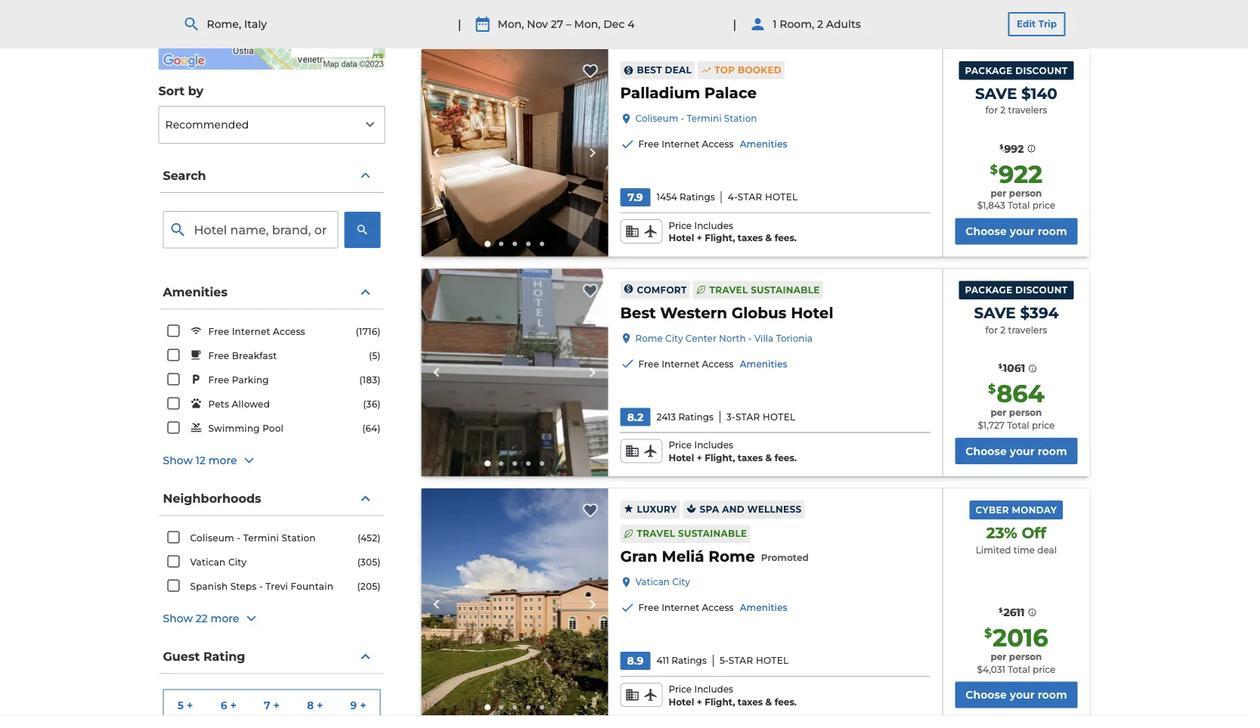 Task type: describe. For each thing, give the bounding box(es) containing it.
1454
[[657, 192, 678, 203]]

- down neighborhoods
[[237, 532, 241, 543]]

neighborhoods button
[[160, 482, 384, 516]]

8.2
[[628, 411, 644, 423]]

5
[[178, 699, 184, 712]]

8.9
[[627, 655, 644, 667]]

access for 864
[[702, 358, 734, 369]]

palladium palace element
[[621, 82, 757, 103]]

best for best deal
[[637, 65, 662, 76]]

your for 864
[[1010, 445, 1035, 458]]

2016
[[993, 623, 1049, 652]]

flight, for 864
[[705, 452, 735, 463]]

gran
[[621, 547, 658, 566]]

2 for 922
[[1001, 105, 1006, 116]]

1 horizontal spatial free breakfast
[[571, 19, 639, 30]]

includes for 922
[[695, 220, 734, 231]]

coliseum for vatican city
[[190, 532, 234, 543]]

flight, for 922
[[705, 233, 735, 244]]

room,
[[780, 18, 815, 30]]

discount for 864
[[1016, 285, 1068, 296]]

+ down the "411 ratings"
[[697, 696, 702, 707]]

includes for 864
[[695, 440, 734, 451]]

ratings for 2016
[[672, 655, 707, 666]]

north
[[719, 333, 746, 344]]

steps
[[230, 581, 257, 592]]

$ for 1061
[[999, 363, 1003, 370]]

bird's eye view image for 2016
[[422, 489, 608, 716]]

7 + button
[[250, 690, 294, 716]]

cyber monday
[[976, 504, 1057, 515]]

5 + button
[[164, 690, 207, 716]]

hotel down the '2413 ratings'
[[669, 452, 694, 463]]

$ for 922
[[991, 162, 998, 176]]

free internet access amenities for 864
[[639, 358, 788, 369]]

person for 2016
[[1010, 651, 1042, 662]]

limited time deal
[[976, 544, 1057, 555]]

internet down amenities dropdown button
[[232, 326, 270, 337]]

gran meliá rome
[[621, 547, 755, 566]]

3-
[[727, 411, 736, 422]]

$ 1061
[[999, 362, 1026, 375]]

2413 ratings
[[657, 411, 714, 422]]

0 horizontal spatial rome
[[636, 333, 663, 344]]

your for 922
[[1010, 225, 1035, 238]]

0 vertical spatial 2
[[817, 18, 824, 30]]

spanish steps - trevi fountain
[[190, 581, 334, 592]]

1 horizontal spatial breakfast
[[594, 19, 639, 30]]

fees. for 864
[[775, 452, 797, 463]]

person for 922
[[1010, 187, 1042, 198]]

photo carousel region for 2016
[[422, 489, 608, 716]]

+ inside "button"
[[230, 699, 237, 712]]

1 vertical spatial city
[[228, 557, 247, 568]]

go to image #5 image for 922
[[540, 242, 545, 246]]

(64)
[[362, 423, 381, 434]]

deal
[[665, 65, 692, 76]]

map
[[316, 38, 336, 49]]

choose your room for 922
[[966, 225, 1068, 238]]

- left villa
[[749, 333, 752, 344]]

hotel up torionia
[[791, 303, 834, 322]]

globus
[[732, 303, 787, 322]]

go to image #3 image for 922
[[513, 242, 517, 246]]

photo carousel region for 864
[[422, 269, 608, 476]]

per for 2016
[[991, 651, 1007, 662]]

top booked
[[715, 65, 782, 76]]

7
[[264, 699, 271, 712]]

save for 864
[[974, 304, 1016, 322]]

hotel down 1454 ratings
[[669, 233, 694, 244]]

time
[[1014, 544, 1035, 555]]

travelers for 864
[[1009, 325, 1048, 336]]

3-star hotel
[[727, 411, 796, 422]]

8 + button
[[294, 690, 337, 716]]

1 vertical spatial luxury
[[637, 504, 677, 515]]

go to image #1 image for 2016
[[485, 705, 491, 711]]

+ down the '2413 ratings'
[[697, 452, 702, 463]]

2 mon, from the left
[[574, 18, 601, 30]]

your for 2016
[[1010, 689, 1035, 702]]

best western globus hotel element
[[621, 302, 834, 323]]

go to image #1 image for 922
[[485, 241, 491, 247]]

2611
[[1004, 606, 1025, 619]]

8
[[307, 699, 314, 712]]

guest
[[163, 649, 200, 664]]

rome inside gran meliá rome - promoted element
[[709, 547, 755, 566]]

price for 922
[[1033, 200, 1056, 211]]

allowed
[[232, 399, 270, 410]]

$ for 2611
[[999, 607, 1003, 614]]

swimming
[[208, 423, 260, 434]]

0 horizontal spatial free breakfast
[[208, 350, 277, 361]]

& for 2016
[[766, 696, 772, 707]]

amenities for 2016
[[740, 602, 788, 613]]

save $394
[[974, 304, 1059, 322]]

0 horizontal spatial travel
[[637, 528, 676, 539]]

(183)
[[359, 374, 381, 385]]

$ for 864
[[989, 381, 996, 396]]

8 +
[[307, 699, 323, 712]]

go to image #2 image for 922
[[499, 242, 504, 246]]

hotel down the "411 ratings"
[[669, 696, 694, 707]]

0 horizontal spatial breakfast
[[232, 350, 277, 361]]

access down amenities dropdown button
[[273, 326, 305, 337]]

- left trevi on the left bottom of page
[[259, 581, 263, 592]]

western
[[661, 303, 728, 322]]

meliá
[[662, 547, 705, 566]]

map view
[[316, 38, 361, 49]]

torionia
[[776, 333, 813, 344]]

ratings for 864
[[679, 411, 714, 422]]

$ 2611
[[999, 606, 1025, 619]]

0 vertical spatial travel sustainable
[[710, 284, 820, 295]]

edit trip
[[1017, 19, 1057, 29]]

$4,031
[[977, 664, 1006, 675]]

save $140
[[976, 84, 1058, 103]]

internet for 922
[[662, 139, 700, 150]]

monday
[[1012, 504, 1057, 515]]

travelers for 922
[[1009, 105, 1048, 116]]

search button
[[160, 159, 384, 193]]

9 + button
[[337, 690, 380, 716]]

22
[[196, 612, 208, 625]]

free internet access amenities for 2016
[[639, 602, 788, 613]]

0 vertical spatial travel
[[710, 284, 748, 295]]

show for neighborhoods
[[163, 612, 193, 625]]

save for 922
[[976, 84, 1018, 103]]

& for 864
[[766, 452, 772, 463]]

termini for free internet access
[[687, 113, 722, 124]]

access for 2016
[[702, 602, 734, 613]]

deal
[[1038, 544, 1057, 555]]

1 horizontal spatial sustainable
[[751, 284, 820, 295]]

palladium
[[621, 83, 700, 102]]

6 + button
[[207, 690, 250, 716]]

go to image #5 image for 864
[[540, 461, 545, 466]]

$ for 2016
[[985, 625, 993, 640]]

price includes hotel + flight, taxes & fees. for 2016
[[669, 684, 797, 707]]

and
[[722, 504, 745, 515]]

sort by
[[158, 83, 204, 98]]

(1716)
[[356, 326, 381, 337]]

1 vertical spatial travel sustainable
[[637, 528, 748, 539]]

pets
[[208, 399, 229, 410]]

pool
[[263, 423, 284, 434]]

4-star hotel
[[728, 192, 798, 203]]

+ right 5 on the left
[[187, 699, 193, 712]]

top
[[715, 65, 735, 76]]

–
[[566, 18, 572, 30]]

1 vertical spatial sustainable
[[678, 528, 748, 539]]

choose your room button for 922
[[955, 218, 1078, 245]]

(36)
[[363, 399, 381, 410]]

package for 922
[[965, 65, 1013, 76]]

gran meliá rome - promoted element
[[621, 546, 809, 567]]

room for 864
[[1038, 445, 1068, 458]]

1061
[[1003, 362, 1026, 375]]

922
[[999, 159, 1043, 189]]

show 12 more
[[163, 454, 237, 467]]

0 vertical spatial luxury
[[428, 19, 461, 30]]

go to image #3 image for 864
[[513, 461, 517, 466]]

wellness
[[748, 504, 802, 515]]

edit trip button
[[1009, 12, 1066, 36]]

italy
[[244, 18, 267, 30]]

show 12 more button
[[163, 452, 381, 470]]

best western globus hotel
[[621, 303, 834, 322]]

(305)
[[357, 557, 381, 568]]

price for 2016
[[1033, 664, 1056, 675]]

show 22 more button
[[163, 610, 381, 628]]

price for 922
[[669, 220, 692, 231]]

neighborhoods
[[163, 491, 261, 506]]

+ right 9
[[360, 699, 366, 712]]

hotel right "5-"
[[756, 655, 789, 666]]

amenities button
[[160, 276, 384, 310]]

center
[[686, 333, 717, 344]]

internet for 864
[[662, 358, 700, 369]]

1 mon, from the left
[[498, 18, 524, 30]]

23%
[[987, 524, 1018, 542]]

(5)
[[369, 350, 381, 361]]

4-
[[728, 192, 738, 203]]

| for 1 room, 2 adults
[[733, 16, 737, 31]]



Task type: vqa. For each thing, say whether or not it's contained in the screenshot.
457
no



Task type: locate. For each thing, give the bounding box(es) containing it.
1 includes from the top
[[695, 220, 734, 231]]

per inside $ 864 per person $1,727 total price
[[991, 407, 1007, 418]]

go to image #4 image
[[526, 242, 531, 246], [526, 461, 531, 466], [526, 705, 531, 710]]

6
[[221, 699, 227, 712]]

0 vertical spatial go to image #3 image
[[513, 242, 517, 246]]

travel up best western globus hotel
[[710, 284, 748, 295]]

save
[[976, 84, 1018, 103], [974, 304, 1016, 322]]

1 flight, from the top
[[705, 233, 735, 244]]

0 horizontal spatial coliseum
[[190, 532, 234, 543]]

rating
[[203, 649, 245, 664]]

choose your room down $1,727
[[966, 445, 1068, 458]]

1 go to image #2 image from the top
[[499, 242, 504, 246]]

total for 922
[[1008, 200, 1030, 211]]

breakfast down free internet access
[[232, 350, 277, 361]]

includes for 2016
[[695, 684, 734, 695]]

per inside the $ 922 per person $1,843 total price
[[991, 187, 1007, 198]]

2 vertical spatial your
[[1010, 689, 1035, 702]]

vatican city down meliá
[[636, 577, 690, 588]]

1 bird's eye view image from the top
[[422, 269, 608, 476]]

1 vertical spatial rome
[[709, 547, 755, 566]]

1 travelers from the top
[[1009, 105, 1048, 116]]

internet for 2016
[[662, 602, 700, 613]]

mon, left nov at the top of page
[[498, 18, 524, 30]]

parking
[[232, 375, 269, 385]]

0 vertical spatial package
[[965, 65, 1013, 76]]

travel sustainable up 'globus'
[[710, 284, 820, 295]]

taxes down 5-star hotel
[[738, 696, 763, 707]]

1 horizontal spatial termini
[[687, 113, 722, 124]]

choose your room
[[966, 225, 1068, 238], [966, 445, 1068, 458], [966, 689, 1068, 702]]

person down 2611
[[1010, 651, 1042, 662]]

2 choose from the top
[[966, 445, 1007, 458]]

0 vertical spatial price includes hotel + flight, taxes & fees.
[[669, 220, 797, 244]]

room for 2016
[[1038, 689, 1068, 702]]

1 vertical spatial save
[[974, 304, 1016, 322]]

for down "save $394"
[[986, 325, 998, 336]]

0 vertical spatial for 2 travelers
[[986, 105, 1048, 116]]

go to image #5 image for 2016
[[540, 705, 545, 710]]

0 vertical spatial package discount
[[965, 65, 1068, 76]]

2 show from the top
[[163, 612, 193, 625]]

city for 2016
[[673, 577, 690, 588]]

fees. for 922
[[775, 233, 797, 244]]

1 price includes hotel + flight, taxes & fees. from the top
[[669, 220, 797, 244]]

fees. down 4-star hotel
[[775, 233, 797, 244]]

2 for from the top
[[986, 325, 998, 336]]

pets allowed
[[208, 399, 270, 410]]

vatican city
[[190, 557, 247, 568], [636, 577, 690, 588]]

2 go to image #4 image from the top
[[526, 461, 531, 466]]

4
[[628, 18, 635, 30]]

free parking
[[208, 375, 269, 385]]

person inside the $ 922 per person $1,843 total price
[[1010, 187, 1042, 198]]

| left the 1
[[733, 16, 737, 31]]

0 vertical spatial vatican
[[190, 557, 226, 568]]

trevi
[[266, 581, 288, 592]]

1 vertical spatial more
[[211, 612, 239, 625]]

per up $4,031
[[991, 651, 1007, 662]]

rome down and
[[709, 547, 755, 566]]

includes down 3-
[[695, 440, 734, 451]]

0 vertical spatial fees.
[[775, 233, 797, 244]]

1 horizontal spatial station
[[724, 113, 757, 124]]

per for 922
[[991, 187, 1007, 198]]

1 package from the top
[[965, 65, 1013, 76]]

amenities for 922
[[740, 139, 788, 150]]

for down the save $140
[[986, 105, 998, 116]]

2 for 864
[[1001, 325, 1006, 336]]

person inside $ 2016 per person $4,031 total price
[[1010, 651, 1042, 662]]

total for 864
[[1008, 420, 1030, 431]]

flight, down '4-'
[[705, 233, 735, 244]]

amenities inside dropdown button
[[163, 285, 228, 299]]

free internet access amenities down gran meliá rome - promoted element
[[639, 602, 788, 613]]

go to image #4 image for 864
[[526, 461, 531, 466]]

palace
[[705, 83, 757, 102]]

mon, nov 27 – mon, dec 4
[[498, 18, 635, 30]]

comfort
[[637, 284, 687, 295]]

$ 2016 per person $4,031 total price
[[977, 623, 1056, 675]]

3 go to image #1 image from the top
[[485, 705, 491, 711]]

2 free internet access amenities from the top
[[639, 358, 788, 369]]

1 horizontal spatial travel
[[710, 284, 748, 295]]

star right the '2413 ratings'
[[736, 411, 760, 422]]

price includes hotel + flight, taxes & fees. for 864
[[669, 440, 797, 463]]

price inside the $ 922 per person $1,843 total price
[[1033, 200, 1056, 211]]

1 vertical spatial price includes hotel + flight, taxes & fees.
[[669, 440, 797, 463]]

0 vertical spatial photo carousel region
[[422, 49, 608, 257]]

choose down $1,843
[[966, 225, 1007, 238]]

5-star hotel
[[720, 655, 789, 666]]

$ inside $ 2016 per person $4,031 total price
[[985, 625, 993, 640]]

0 vertical spatial go to image #1 image
[[485, 241, 491, 247]]

star right 1454 ratings
[[738, 192, 763, 203]]

station for free internet access
[[724, 113, 757, 124]]

2 vertical spatial 2
[[1001, 325, 1006, 336]]

2 price from the top
[[669, 440, 692, 451]]

room down $ 2016 per person $4,031 total price
[[1038, 689, 1068, 702]]

411
[[657, 655, 669, 666]]

choose down $4,031
[[966, 689, 1007, 702]]

choose your room button down $1,727
[[955, 438, 1078, 464]]

1 vertical spatial go to image #5 image
[[540, 461, 545, 466]]

by
[[188, 83, 204, 98]]

3 person from the top
[[1010, 651, 1042, 662]]

1 vertical spatial go to image #1 image
[[485, 461, 491, 467]]

for 2 travelers down the save $140
[[986, 105, 1048, 116]]

person inside $ 864 per person $1,727 total price
[[1010, 407, 1042, 418]]

1 go to image #3 image from the top
[[513, 242, 517, 246]]

price includes hotel + flight, taxes & fees. for 922
[[669, 220, 797, 244]]

travel sustainable up the gran meliá rome
[[637, 528, 748, 539]]

off
[[1022, 524, 1047, 542]]

+ down 1454 ratings
[[697, 233, 702, 244]]

luxury left airport
[[428, 19, 461, 30]]

package discount up the save $140
[[965, 65, 1068, 76]]

more right 12
[[209, 454, 237, 467]]

travelers down the save $140
[[1009, 105, 1048, 116]]

$1,727
[[978, 420, 1005, 431]]

1 vertical spatial for
[[986, 325, 998, 336]]

hotel right '4-'
[[765, 192, 798, 203]]

amenities up 5-star hotel
[[740, 602, 788, 613]]

2 person from the top
[[1010, 407, 1042, 418]]

villa
[[755, 333, 774, 344]]

$ 864 per person $1,727 total price
[[978, 379, 1055, 431]]

package discount
[[965, 65, 1068, 76], [965, 285, 1068, 296]]

1 go to image #4 image from the top
[[526, 242, 531, 246]]

for for 922
[[986, 105, 998, 116]]

luxury
[[428, 19, 461, 30], [637, 504, 677, 515]]

0 vertical spatial go to image #5 image
[[540, 242, 545, 246]]

2 go to image #1 image from the top
[[485, 461, 491, 467]]

station down the 'neighborhoods' dropdown button
[[282, 532, 316, 543]]

1 vertical spatial your
[[1010, 445, 1035, 458]]

1 free internet access amenities from the top
[[639, 139, 788, 150]]

price inside $ 2016 per person $4,031 total price
[[1033, 664, 1056, 675]]

termini
[[687, 113, 722, 124], [243, 532, 279, 543]]

0 vertical spatial best
[[637, 65, 662, 76]]

1 vertical spatial free breakfast
[[208, 350, 277, 361]]

1 vertical spatial photo carousel region
[[422, 269, 608, 476]]

1 vertical spatial vatican
[[636, 577, 670, 588]]

-
[[681, 113, 685, 124], [749, 333, 752, 344], [237, 532, 241, 543], [259, 581, 263, 592]]

& for 922
[[766, 233, 772, 244]]

amenities up free internet access
[[163, 285, 228, 299]]

price
[[669, 220, 692, 231], [669, 440, 692, 451], [669, 684, 692, 695]]

1 vertical spatial breakfast
[[232, 350, 277, 361]]

+ right 8
[[317, 699, 323, 712]]

3 choose from the top
[[966, 689, 1007, 702]]

$ inside $ 1061
[[999, 363, 1003, 370]]

go to image #2 image
[[499, 242, 504, 246], [499, 461, 504, 466], [499, 705, 504, 710]]

includes down "5-"
[[695, 684, 734, 695]]

1 go to image #1 image from the top
[[485, 241, 491, 247]]

1 go to image #5 image from the top
[[540, 242, 545, 246]]

1 vertical spatial package
[[965, 285, 1013, 296]]

best
[[637, 65, 662, 76], [621, 303, 656, 322]]

more for amenities
[[209, 454, 237, 467]]

2 photo carousel region from the top
[[422, 269, 608, 476]]

flight, down 3-
[[705, 452, 735, 463]]

1 vertical spatial &
[[766, 452, 772, 463]]

0 horizontal spatial sustainable
[[678, 528, 748, 539]]

go to image #2 image for 2016
[[499, 705, 504, 710]]

sustainable up gran meliá rome - promoted element
[[678, 528, 748, 539]]

price
[[1033, 200, 1056, 211], [1032, 420, 1055, 431], [1033, 664, 1056, 675]]

$ left 2016
[[985, 625, 993, 640]]

$ left 2611
[[999, 607, 1003, 614]]

coliseum down neighborhoods
[[190, 532, 234, 543]]

photo carousel region
[[422, 49, 608, 257], [422, 269, 608, 476], [422, 489, 608, 716]]

1 photo carousel region from the top
[[422, 49, 608, 257]]

2 go to image #3 image from the top
[[513, 461, 517, 466]]

2 go to image #2 image from the top
[[499, 461, 504, 466]]

(205)
[[357, 581, 381, 592]]

411 ratings
[[657, 655, 707, 666]]

choose your room button down $4,031
[[955, 682, 1078, 708]]

$ left 992
[[1000, 143, 1004, 150]]

vatican up spanish
[[190, 557, 226, 568]]

more inside show 12 more button
[[209, 454, 237, 467]]

1 vertical spatial taxes
[[738, 452, 763, 463]]

0 vertical spatial star
[[738, 192, 763, 203]]

mon, right –
[[574, 18, 601, 30]]

3 choose your room from the top
[[966, 689, 1068, 702]]

0 vertical spatial choose your room button
[[955, 218, 1078, 245]]

$1,843
[[978, 200, 1006, 211]]

2 travelers from the top
[[1009, 325, 1048, 336]]

0 vertical spatial city
[[666, 333, 683, 344]]

2 includes from the top
[[695, 440, 734, 451]]

0 horizontal spatial station
[[282, 532, 316, 543]]

total inside $ 864 per person $1,727 total price
[[1008, 420, 1030, 431]]

Hotel name, brand, or keyword text field
[[163, 211, 338, 248]]

1 for from the top
[[986, 105, 998, 116]]

total
[[1008, 200, 1030, 211], [1008, 420, 1030, 431], [1008, 664, 1031, 675]]

3 & from the top
[[766, 696, 772, 707]]

choose your room button for 2016
[[955, 682, 1078, 708]]

1 vertical spatial go to image #2 image
[[499, 461, 504, 466]]

2 & from the top
[[766, 452, 772, 463]]

| for mon, nov 27 – mon, dec 4
[[458, 16, 462, 31]]

choose your room button down $1,843
[[955, 218, 1078, 245]]

1 vertical spatial star
[[736, 411, 760, 422]]

2 per from the top
[[991, 407, 1007, 418]]

1 choose your room from the top
[[966, 225, 1068, 238]]

for for 864
[[986, 325, 998, 336]]

(452)
[[358, 532, 381, 543]]

2 vertical spatial &
[[766, 696, 772, 707]]

1 vertical spatial room
[[1038, 445, 1068, 458]]

city left center
[[666, 333, 683, 344]]

price for 2016
[[669, 684, 692, 695]]

travel
[[710, 284, 748, 295], [637, 528, 676, 539]]

1 vertical spatial vatican city
[[636, 577, 690, 588]]

2 vertical spatial includes
[[695, 684, 734, 695]]

for 2 travelers down "save $394"
[[986, 325, 1048, 336]]

price for 864
[[669, 440, 692, 451]]

2 down the save $140
[[1001, 105, 1006, 116]]

internet down center
[[662, 358, 700, 369]]

recommended button
[[158, 106, 385, 144]]

hotel
[[765, 192, 798, 203], [669, 233, 694, 244], [791, 303, 834, 322], [763, 411, 796, 422], [669, 452, 694, 463], [756, 655, 789, 666], [669, 696, 694, 707]]

star for 2016
[[729, 655, 754, 666]]

free internet access amenities for 922
[[639, 139, 788, 150]]

city
[[666, 333, 683, 344], [228, 557, 247, 568], [673, 577, 690, 588]]

go to image #4 image for 2016
[[526, 705, 531, 710]]

1 vertical spatial flight,
[[705, 452, 735, 463]]

shuttle
[[517, 19, 551, 30]]

1 for 2 travelers from the top
[[986, 105, 1048, 116]]

access down 'palace'
[[702, 139, 734, 150]]

show left 12
[[163, 454, 193, 467]]

person for 864
[[1010, 407, 1042, 418]]

7 +
[[264, 699, 280, 712]]

2 package from the top
[[965, 285, 1013, 296]]

trip
[[1039, 19, 1057, 29]]

$ for 992
[[1000, 143, 1004, 150]]

2 choose your room from the top
[[966, 445, 1068, 458]]

free
[[571, 19, 592, 30], [639, 139, 659, 150], [208, 326, 229, 337], [208, 350, 229, 361], [639, 358, 659, 369], [208, 375, 229, 385], [639, 602, 659, 613]]

travelers
[[1009, 105, 1048, 116], [1009, 325, 1048, 336]]

choose for 2016
[[966, 689, 1007, 702]]

1 your from the top
[[1010, 225, 1035, 238]]

includes
[[695, 220, 734, 231], [695, 440, 734, 451], [695, 684, 734, 695]]

3 includes from the top
[[695, 684, 734, 695]]

1 vertical spatial per
[[991, 407, 1007, 418]]

fountain
[[291, 581, 334, 592]]

station for vatican city
[[282, 532, 316, 543]]

3 flight, from the top
[[705, 696, 735, 707]]

rome city center north - villa torionia
[[636, 333, 813, 344]]

package up "save $394"
[[965, 285, 1013, 296]]

2 vertical spatial ratings
[[672, 655, 707, 666]]

total inside $ 2016 per person $4,031 total price
[[1008, 664, 1031, 675]]

1 vertical spatial person
[[1010, 407, 1042, 418]]

amenities for 864
[[740, 358, 788, 369]]

for 2 travelers
[[986, 105, 1048, 116], [986, 325, 1048, 336]]

& down 4-star hotel
[[766, 233, 772, 244]]

2 vertical spatial choose
[[966, 689, 1007, 702]]

1 fees. from the top
[[775, 233, 797, 244]]

edit
[[1017, 19, 1036, 29]]

0 vertical spatial room
[[1038, 225, 1068, 238]]

0 vertical spatial show
[[163, 454, 193, 467]]

$ left 1061
[[999, 363, 1003, 370]]

$ inside $ 864 per person $1,727 total price
[[989, 381, 996, 396]]

total inside the $ 922 per person $1,843 total price
[[1008, 200, 1030, 211]]

1 choose from the top
[[966, 225, 1007, 238]]

flight, down "5-"
[[705, 696, 735, 707]]

ratings for 922
[[680, 192, 715, 203]]

choose your room down $1,843
[[966, 225, 1068, 238]]

palladium palace
[[621, 83, 757, 102]]

bird's eye view image for 864
[[422, 269, 608, 476]]

save left $394
[[974, 304, 1016, 322]]

2 flight, from the top
[[705, 452, 735, 463]]

1 vertical spatial ratings
[[679, 411, 714, 422]]

0 vertical spatial more
[[209, 454, 237, 467]]

ratings right 2413
[[679, 411, 714, 422]]

3 price includes hotel + flight, taxes & fees. from the top
[[669, 684, 797, 707]]

more right 22
[[211, 612, 239, 625]]

0 vertical spatial for
[[986, 105, 998, 116]]

save left $140
[[976, 84, 1018, 103]]

more inside the show 22 more button
[[211, 612, 239, 625]]

taxes for 864
[[738, 452, 763, 463]]

city up steps
[[228, 557, 247, 568]]

3 choose your room button from the top
[[955, 682, 1078, 708]]

spa
[[700, 504, 720, 515]]

12
[[196, 454, 206, 467]]

best for best western globus hotel
[[621, 303, 656, 322]]

sort
[[158, 83, 185, 98]]

1 vertical spatial termini
[[243, 532, 279, 543]]

booked
[[738, 65, 782, 76]]

1 horizontal spatial coliseum
[[636, 113, 679, 124]]

0 horizontal spatial vatican
[[190, 557, 226, 568]]

2 price includes hotel + flight, taxes & fees. from the top
[[669, 440, 797, 463]]

guest rating
[[163, 649, 245, 664]]

package discount for 864
[[965, 285, 1068, 296]]

1 price from the top
[[669, 220, 692, 231]]

$
[[1000, 143, 1004, 150], [991, 162, 998, 176], [999, 363, 1003, 370], [989, 381, 996, 396], [999, 607, 1003, 614], [985, 625, 993, 640]]

bird's eye view image
[[422, 269, 608, 476], [422, 489, 608, 716]]

access for 922
[[702, 139, 734, 150]]

2
[[817, 18, 824, 30], [1001, 105, 1006, 116], [1001, 325, 1006, 336]]

taxes for 922
[[738, 233, 763, 244]]

2 package discount from the top
[[965, 285, 1068, 296]]

room for 922
[[1038, 225, 1068, 238]]

go to image #5 image
[[540, 242, 545, 246], [540, 461, 545, 466], [540, 705, 545, 710]]

best down comfort
[[621, 303, 656, 322]]

choose for 922
[[966, 225, 1007, 238]]

3 fees. from the top
[[775, 696, 797, 707]]

coliseum - termini station for free internet access
[[636, 113, 757, 124]]

star right the "411 ratings"
[[729, 655, 754, 666]]

go to image #2 image for 864
[[499, 461, 504, 466]]

go to image #3 image
[[513, 242, 517, 246], [513, 461, 517, 466], [513, 705, 517, 710]]

package up the save $140
[[965, 65, 1013, 76]]

1 horizontal spatial rome
[[709, 547, 755, 566]]

per for 864
[[991, 407, 1007, 418]]

price down 864
[[1032, 420, 1055, 431]]

0 vertical spatial breakfast
[[594, 19, 639, 30]]

total right $1,727
[[1008, 420, 1030, 431]]

2 vertical spatial price includes hotel + flight, taxes & fees.
[[669, 684, 797, 707]]

$ 922 per person $1,843 total price
[[978, 159, 1056, 211]]

3 free internet access amenities from the top
[[639, 602, 788, 613]]

7.9
[[628, 191, 643, 204]]

2 | from the left
[[733, 16, 737, 31]]

3 go to image #3 image from the top
[[513, 705, 517, 710]]

1 room from the top
[[1038, 225, 1068, 238]]

992
[[1005, 142, 1024, 155]]

1 vertical spatial 2
[[1001, 105, 1006, 116]]

includes down '4-'
[[695, 220, 734, 231]]

1 horizontal spatial vatican city
[[636, 577, 690, 588]]

2 vertical spatial per
[[991, 651, 1007, 662]]

3 go to image #2 image from the top
[[499, 705, 504, 710]]

discount for 922
[[1016, 65, 1068, 76]]

1 person from the top
[[1010, 187, 1042, 198]]

0 horizontal spatial coliseum - termini station
[[190, 532, 316, 543]]

search
[[163, 168, 206, 182]]

1 vertical spatial choose
[[966, 445, 1007, 458]]

station down 'palace'
[[724, 113, 757, 124]]

free internet access amenities down 'palace'
[[639, 139, 788, 150]]

star for 922
[[738, 192, 763, 203]]

show for amenities
[[163, 454, 193, 467]]

$ inside $ 992
[[1000, 143, 1004, 150]]

total for 2016
[[1008, 664, 1031, 675]]

price down 1454 ratings
[[669, 220, 692, 231]]

2 taxes from the top
[[738, 452, 763, 463]]

discount
[[1016, 65, 1068, 76], [1016, 285, 1068, 296]]

2 bird's eye view image from the top
[[422, 489, 608, 716]]

1 & from the top
[[766, 233, 772, 244]]

image 1 of 5 image
[[422, 49, 608, 257]]

more for neighborhoods
[[211, 612, 239, 625]]

discount up $394
[[1016, 285, 1068, 296]]

your down $ 2016 per person $4,031 total price
[[1010, 689, 1035, 702]]

guest rating button
[[160, 640, 384, 674]]

2 vertical spatial photo carousel region
[[422, 489, 608, 716]]

go to image #1 image
[[485, 241, 491, 247], [485, 461, 491, 467], [485, 705, 491, 711]]

rome, italy
[[207, 18, 267, 30]]

1 taxes from the top
[[738, 233, 763, 244]]

star for 864
[[736, 411, 760, 422]]

luxury up gran
[[637, 504, 677, 515]]

3 price from the top
[[669, 684, 692, 695]]

cyber
[[976, 504, 1010, 515]]

go to image #1 image for 864
[[485, 461, 491, 467]]

airport shuttle
[[480, 19, 551, 30]]

price for 864
[[1032, 420, 1055, 431]]

photo carousel region for 922
[[422, 49, 608, 257]]

2 your from the top
[[1010, 445, 1035, 458]]

0 vertical spatial price
[[1033, 200, 1056, 211]]

2 vertical spatial fees.
[[775, 696, 797, 707]]

0 vertical spatial rome
[[636, 333, 663, 344]]

1 discount from the top
[[1016, 65, 1068, 76]]

3 per from the top
[[991, 651, 1007, 662]]

0 horizontal spatial vatican city
[[190, 557, 247, 568]]

sustainable up 'globus'
[[751, 284, 820, 295]]

1 vertical spatial station
[[282, 532, 316, 543]]

internet down meliá
[[662, 602, 700, 613]]

choose your room button for 864
[[955, 438, 1078, 464]]

package discount for 922
[[965, 65, 1068, 76]]

2 vertical spatial choose your room button
[[955, 682, 1078, 708]]

per up $1,727
[[991, 407, 1007, 418]]

3 go to image #4 image from the top
[[526, 705, 531, 710]]

taxes for 2016
[[738, 696, 763, 707]]

person down 1061
[[1010, 407, 1042, 418]]

1 vertical spatial price
[[669, 440, 692, 451]]

3 photo carousel region from the top
[[422, 489, 608, 716]]

1 package discount from the top
[[965, 65, 1068, 76]]

termini for vatican city
[[243, 532, 279, 543]]

0 vertical spatial station
[[724, 113, 757, 124]]

price inside $ 864 per person $1,727 total price
[[1032, 420, 1055, 431]]

for
[[986, 105, 998, 116], [986, 325, 998, 336]]

per inside $ 2016 per person $4,031 total price
[[991, 651, 1007, 662]]

- down palladium palace element
[[681, 113, 685, 124]]

hotel right 3-
[[763, 411, 796, 422]]

adults
[[826, 18, 861, 30]]

6 +
[[221, 699, 237, 712]]

package discount up "save $394"
[[965, 285, 1068, 296]]

2 choose your room button from the top
[[955, 438, 1078, 464]]

0 vertical spatial includes
[[695, 220, 734, 231]]

1 show from the top
[[163, 454, 193, 467]]

1 per from the top
[[991, 187, 1007, 198]]

2 room from the top
[[1038, 445, 1068, 458]]

package for 864
[[965, 285, 1013, 296]]

0 vertical spatial your
[[1010, 225, 1035, 238]]

0 vertical spatial discount
[[1016, 65, 1068, 76]]

coliseum for free internet access
[[636, 113, 679, 124]]

internet
[[662, 139, 700, 150], [232, 326, 270, 337], [662, 358, 700, 369], [662, 602, 700, 613]]

0 vertical spatial vatican city
[[190, 557, 247, 568]]

choose down $1,727
[[966, 445, 1007, 458]]

coliseum down palladium
[[636, 113, 679, 124]]

1 vertical spatial go to image #3 image
[[513, 461, 517, 466]]

1 vertical spatial total
[[1008, 420, 1030, 431]]

vatican down gran
[[636, 577, 670, 588]]

$394
[[1021, 304, 1059, 322]]

2 vertical spatial city
[[673, 577, 690, 588]]

3 your from the top
[[1010, 689, 1035, 702]]

+ right 7
[[273, 699, 280, 712]]

1 vertical spatial bird's eye view image
[[422, 489, 608, 716]]

go to image #3 image for 2016
[[513, 705, 517, 710]]

fees. for 2016
[[775, 696, 797, 707]]

star
[[738, 192, 763, 203], [736, 411, 760, 422], [729, 655, 754, 666]]

2 vertical spatial choose your room
[[966, 689, 1068, 702]]

breakfast
[[594, 19, 639, 30], [232, 350, 277, 361]]

internet down palladium palace element
[[662, 139, 700, 150]]

1 vertical spatial fees.
[[775, 452, 797, 463]]

1
[[773, 18, 777, 30]]

free internet access
[[208, 326, 305, 337]]

coliseum - termini station down palladium palace element
[[636, 113, 757, 124]]

go to image #4 image for 922
[[526, 242, 531, 246]]

3 go to image #5 image from the top
[[540, 705, 545, 710]]

your down the $ 922 per person $1,843 total price
[[1010, 225, 1035, 238]]

2 vertical spatial go to image #2 image
[[499, 705, 504, 710]]

2 vertical spatial go to image #5 image
[[540, 705, 545, 710]]

|
[[458, 16, 462, 31], [733, 16, 737, 31]]

2 vertical spatial price
[[1033, 664, 1056, 675]]

1 vertical spatial coliseum - termini station
[[190, 532, 316, 543]]

2 for 2 travelers from the top
[[986, 325, 1048, 336]]

choose your room for 864
[[966, 445, 1068, 458]]

2 fees. from the top
[[775, 452, 797, 463]]

$ inside the $ 922 per person $1,843 total price
[[991, 162, 998, 176]]

0 vertical spatial free breakfast
[[571, 19, 639, 30]]

1 | from the left
[[458, 16, 462, 31]]

$ inside $ 2611
[[999, 607, 1003, 614]]

0 vertical spatial coliseum - termini station
[[636, 113, 757, 124]]

for 2 travelers for 922
[[986, 105, 1048, 116]]

3 taxes from the top
[[738, 696, 763, 707]]

2 go to image #5 image from the top
[[540, 461, 545, 466]]

0 vertical spatial termini
[[687, 113, 722, 124]]

+ right 6
[[230, 699, 237, 712]]

person down 992
[[1010, 187, 1042, 198]]

for 2 travelers for 864
[[986, 325, 1048, 336]]

flight, for 2016
[[705, 696, 735, 707]]

choose your room down $4,031
[[966, 689, 1068, 702]]

1 choose your room button from the top
[[955, 218, 1078, 245]]

travelers down "save $394"
[[1009, 325, 1048, 336]]

coliseum - termini station for vatican city
[[190, 532, 316, 543]]

1 vertical spatial free internet access amenities
[[639, 358, 788, 369]]

1 vertical spatial price
[[1032, 420, 1055, 431]]

864
[[997, 379, 1045, 408]]

spa and wellness
[[700, 504, 802, 515]]

2 discount from the top
[[1016, 285, 1068, 296]]

3 room from the top
[[1038, 689, 1068, 702]]

0 vertical spatial per
[[991, 187, 1007, 198]]

ratings right 1454
[[680, 192, 715, 203]]



